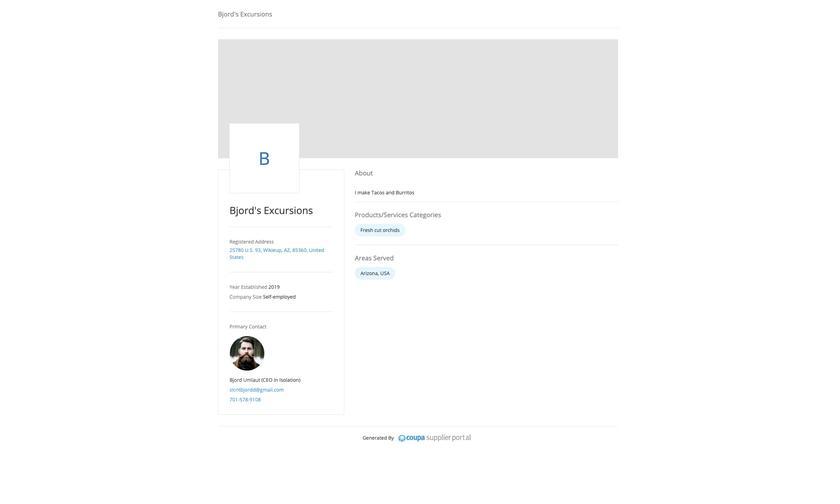 Task type: vqa. For each thing, say whether or not it's contained in the screenshot.
Areas
yes



Task type: describe. For each thing, give the bounding box(es) containing it.
9108
[[250, 397, 261, 403]]

bjord
[[230, 377, 242, 384]]

employed
[[273, 294, 296, 300]]

orchids
[[383, 227, 400, 233]]

(ceo
[[262, 377, 273, 384]]

85360,
[[293, 247, 308, 254]]

sicritbjordd@gmail.com
[[230, 387, 284, 394]]

areas served
[[355, 254, 394, 262]]

umlaut
[[243, 377, 260, 384]]

93,
[[255, 247, 262, 254]]

0 vertical spatial bjord's
[[218, 10, 239, 18]]

b
[[259, 146, 270, 170]]

registered
[[230, 239, 254, 245]]

701-578-9108 link
[[230, 397, 261, 403]]

primary contact
[[230, 324, 267, 330]]

states
[[230, 254, 244, 261]]

wikieup,
[[263, 247, 283, 254]]

coupa supplier portal image
[[396, 433, 474, 445]]

united
[[309, 247, 325, 254]]

1 vertical spatial bjord's
[[230, 204, 261, 217]]

isolation)
[[280, 377, 301, 384]]

make
[[358, 189, 370, 196]]

cut
[[375, 227, 382, 233]]

bjord umlaut (ceo in isolation) sicritbjordd@gmail.com 701-578-9108
[[230, 377, 301, 403]]

0 vertical spatial bjord's excursions
[[218, 10, 272, 18]]

578-
[[240, 397, 250, 403]]

and
[[386, 189, 395, 196]]

primary
[[230, 324, 248, 330]]

2019
[[269, 284, 280, 291]]

generated by
[[363, 435, 394, 442]]



Task type: locate. For each thing, give the bounding box(es) containing it.
arizona,
[[361, 270, 379, 277]]

bjord's
[[218, 10, 239, 18], [230, 204, 261, 217]]

1 vertical spatial bjord's excursions
[[230, 204, 313, 217]]

size
[[253, 294, 262, 300]]

fresh cut orchids
[[361, 227, 400, 233]]

1 vertical spatial excursions
[[264, 204, 313, 217]]

categories
[[410, 211, 442, 219]]

0 vertical spatial excursions
[[240, 10, 272, 18]]

company
[[230, 294, 252, 300]]

u.s.
[[245, 247, 254, 254]]

25780
[[230, 247, 244, 254]]

established
[[241, 284, 267, 291]]

i make tacos and burritos
[[355, 189, 415, 196]]

in
[[274, 377, 278, 384]]

year established 2019 company size self-employed
[[230, 284, 296, 300]]

contact
[[249, 324, 267, 330]]

i
[[355, 189, 357, 196]]

fresh
[[361, 227, 373, 233]]

az,
[[284, 247, 291, 254]]

701-
[[230, 397, 240, 403]]

usa
[[381, 270, 390, 277]]

about
[[355, 169, 373, 177]]

arizona, usa
[[361, 270, 390, 277]]

bjord's excursions
[[218, 10, 272, 18], [230, 204, 313, 217]]

year
[[230, 284, 240, 291]]

sicritbjordd@gmail.com link
[[230, 387, 284, 394]]

excursions
[[240, 10, 272, 18], [264, 204, 313, 217]]

self-
[[263, 294, 273, 300]]

products/services
[[355, 211, 408, 219]]

burritos
[[396, 189, 415, 196]]

by
[[389, 435, 394, 442]]

25780 u.s. 93, wikieup, az, 85360, united states link
[[230, 247, 325, 261]]

areas
[[355, 254, 372, 262]]

registered address 25780 u.s. 93, wikieup, az, 85360, united states
[[230, 239, 325, 261]]

address
[[255, 239, 274, 245]]

tacos
[[372, 189, 385, 196]]

products/services categories
[[355, 211, 442, 219]]

served
[[374, 254, 394, 262]]

generated
[[363, 435, 387, 442]]



